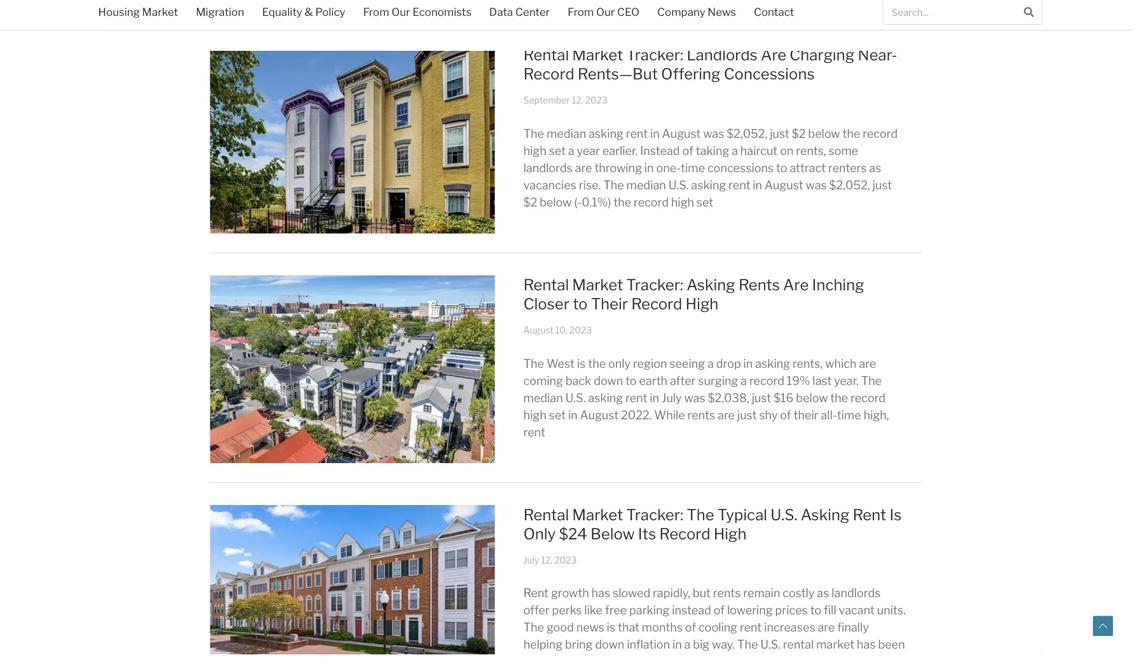 Task type: describe. For each thing, give the bounding box(es) containing it.
are inside the rent growth has slowed rapidly, but rents remain costly as landlords offer perks like free parking instead of lowering prices to fill vacant units. the good news is that months of cooling rent increases are finally helping bring down inflation in a big way. the u.s. rental market has been slowing for more than a
[[818, 621, 835, 635]]

0 vertical spatial high
[[524, 144, 547, 158]]

remain
[[743, 587, 780, 601]]

finally
[[837, 621, 869, 635]]

units.
[[877, 604, 906, 618]]

rent inside the rent growth has slowed rapidly, but rents remain costly as landlords offer perks like free parking instead of lowering prices to fill vacant units. the good news is that months of cooling rent increases are finally helping bring down inflation in a big way. the u.s. rental market has been slowing for more than a
[[740, 621, 762, 635]]

more
[[584, 655, 613, 655]]

perks
[[552, 604, 582, 618]]

company
[[657, 5, 706, 18]]

2023 for only
[[554, 555, 577, 566]]

of inside the median asking rent in august was $2,052, just $2 below the record high set a year earlier. instead of taking a haircut on rents, some landlords are throwing in one-time concessions to attract renters as vacancies rise. the median u.s. asking rent in august was $2,052, just $2 below (-0.1%) the record high set
[[682, 144, 693, 158]]

offer
[[524, 604, 550, 618]]

september 12, 2023
[[524, 95, 608, 106]]

the down year.
[[831, 391, 848, 405]]

$2,038,
[[708, 391, 749, 405]]

landlords
[[687, 46, 758, 64]]

to inside rental market tracker: asking rents are inching closer to their record high
[[573, 295, 588, 313]]

the right way.
[[737, 638, 758, 652]]

way.
[[712, 638, 735, 652]]

company news link
[[648, 0, 745, 27]]

housing
[[98, 5, 140, 18]]

in up instead
[[650, 127, 660, 141]]

rise.
[[579, 178, 601, 192]]

its
[[638, 525, 656, 543]]

the west is the only region seeing a drop in asking rents, which are coming back down to earth after surging a record 19% last year. the median u.s. asking rent in july was $2,038, just $16 below the record high set in august 2022. while rents are just shy of their all-time high, rent
[[524, 357, 889, 439]]

0 vertical spatial has
[[592, 587, 610, 601]]

attract
[[790, 161, 826, 175]]

equality
[[262, 5, 302, 18]]

0 vertical spatial median
[[547, 127, 586, 141]]

19%
[[787, 374, 810, 388]]

u.s. inside the west is the only region seeing a drop in asking rents, which are coming back down to earth after surging a record 19% last year. the median u.s. asking rent in july was $2,038, just $16 below the record high set in august 2022. while rents are just shy of their all-time high, rent
[[566, 391, 586, 405]]

data
[[489, 5, 513, 18]]

rapidly,
[[653, 587, 690, 601]]

down inside the west is the only region seeing a drop in asking rents, which are coming back down to earth after surging a record 19% last year. the median u.s. asking rent in july was $2,038, just $16 below the record high set in august 2022. while rents are just shy of their all-time high, rent
[[594, 374, 623, 388]]

haircut
[[741, 144, 778, 158]]

is inside the west is the only region seeing a drop in asking rents, which are coming back down to earth after surging a record 19% last year. the median u.s. asking rent in july was $2,038, just $16 below the record high set in august 2022. while rents are just shy of their all-time high, rent
[[577, 357, 586, 371]]

landlords inside the median asking rent in august was $2,052, just $2 below the record high set a year earlier. instead of taking a haircut on rents, some landlords are throwing in one-time concessions to attract renters as vacancies rise. the median u.s. asking rent in august was $2,052, just $2 below (-0.1%) the record high set
[[524, 161, 573, 175]]

charging
[[790, 46, 855, 64]]

high inside the west is the only region seeing a drop in asking rents, which are coming back down to earth after surging a record 19% last year. the median u.s. asking rent in july was $2,038, just $16 below the record high set in august 2022. while rents are just shy of their all-time high, rent
[[524, 408, 547, 422]]

that
[[618, 621, 640, 635]]

in right 'drop'
[[744, 357, 753, 371]]

asking down back
[[588, 391, 623, 405]]

are inside the median asking rent in august was $2,052, just $2 below the record high set a year earlier. instead of taking a haircut on rents, some landlords are throwing in one-time concessions to attract renters as vacancies rise. the median u.s. asking rent in august was $2,052, just $2 below (-0.1%) the record high set
[[575, 161, 592, 175]]

1 vertical spatial was
[[806, 178, 827, 192]]

august left 10,
[[524, 325, 554, 336]]

the up coming
[[524, 357, 544, 371]]

of inside the west is the only region seeing a drop in asking rents, which are coming back down to earth after surging a record 19% last year. the median u.s. asking rent in july was $2,038, just $16 below the record high set in august 2022. while rents are just shy of their all-time high, rent
[[780, 408, 791, 422]]

housing market
[[98, 5, 178, 18]]

0 vertical spatial $2
[[792, 127, 806, 141]]

prices
[[775, 604, 808, 618]]

from our ceo link
[[559, 0, 648, 27]]

august 10, 2023
[[524, 325, 592, 336]]

data center
[[489, 5, 550, 18]]

news
[[708, 5, 736, 18]]

record inside rental market tracker: landlords are charging near- record rents—but offering concessions
[[524, 65, 575, 83]]

the down the offer
[[524, 621, 544, 635]]

back
[[566, 374, 591, 388]]

than
[[615, 655, 639, 655]]

a down 'drop'
[[741, 374, 747, 388]]

company news
[[657, 5, 736, 18]]

2022.
[[621, 408, 652, 422]]

record up high,
[[851, 391, 886, 405]]

rental market tracker: the typical u.s. asking rent is only $24 below its record high
[[524, 506, 902, 543]]

rents, inside the median asking rent in august was $2,052, just $2 below the record high set a year earlier. instead of taking a haircut on rents, some landlords are throwing in one-time concessions to attract renters as vacancies rise. the median u.s. asking rent in august was $2,052, just $2 below (-0.1%) the record high set
[[796, 144, 826, 158]]

near-
[[858, 46, 898, 64]]

rental market tracker: landlords are charging near- record rents—but offering concessions link
[[524, 46, 898, 83]]

the down september
[[524, 127, 544, 141]]

to inside the west is the only region seeing a drop in asking rents, which are coming back down to earth after surging a record 19% last year. the median u.s. asking rent in july was $2,038, just $16 below the record high set in august 2022. while rents are just shy of their all-time high, rent
[[626, 374, 637, 388]]

0 vertical spatial below
[[808, 127, 840, 141]]

record down one-
[[634, 195, 669, 209]]

migration link
[[187, 0, 253, 27]]

in down back
[[568, 408, 578, 422]]

down inside the rent growth has slowed rapidly, but rents remain costly as landlords offer perks like free parking instead of lowering prices to fill vacant units. the good news is that months of cooling rent increases are finally helping bring down inflation in a big way. the u.s. rental market has been slowing for more than a
[[595, 638, 624, 652]]

vacant
[[839, 604, 875, 618]]

rent up earlier.
[[626, 127, 648, 141]]

tracker: for asking
[[626, 276, 683, 294]]

migration
[[196, 5, 244, 18]]

as inside the median asking rent in august was $2,052, just $2 below the record high set a year earlier. instead of taking a haircut on rents, some landlords are throwing in one-time concessions to attract renters as vacancies rise. the median u.s. asking rent in august was $2,052, just $2 below (-0.1%) the record high set
[[869, 161, 881, 175]]

instead
[[640, 144, 680, 158]]

rent inside the rent growth has slowed rapidly, but rents remain costly as landlords offer perks like free parking instead of lowering prices to fill vacant units. the good news is that months of cooling rent increases are finally helping bring down inflation in a big way. the u.s. rental market has been slowing for more than a
[[524, 587, 549, 601]]

instead
[[672, 604, 711, 618]]

renters
[[828, 161, 867, 175]]

0.1%)
[[582, 195, 611, 209]]

high,
[[864, 408, 889, 422]]

rental market tracker: the typical u.s. asking rent is only $24 below its record high link
[[524, 506, 902, 543]]

big
[[693, 638, 710, 652]]

rent down coming
[[524, 425, 545, 439]]

lowering
[[727, 604, 773, 618]]

rent up 2022.
[[626, 391, 647, 405]]

year
[[577, 144, 600, 158]]

typical
[[718, 506, 767, 524]]

rental for rental market tracker: the typical u.s. asking rent is only $24 below its record high
[[524, 506, 569, 524]]

rents, inside the west is the only region seeing a drop in asking rents, which are coming back down to earth after surging a record 19% last year. the median u.s. asking rent in july was $2,038, just $16 below the record high set in august 2022. while rents are just shy of their all-time high, rent
[[793, 357, 823, 371]]

while
[[654, 408, 685, 422]]

10,
[[555, 325, 568, 336]]

(-
[[574, 195, 582, 209]]

on
[[780, 144, 794, 158]]

some
[[829, 144, 858, 158]]

the left only
[[588, 357, 606, 371]]

to inside the rent growth has slowed rapidly, but rents remain costly as landlords offer perks like free parking instead of lowering prices to fill vacant units. the good news is that months of cooling rent increases are finally helping bring down inflation in a big way. the u.s. rental market has been slowing for more than a
[[810, 604, 822, 618]]

ceo
[[617, 5, 640, 18]]

set inside the west is the only region seeing a drop in asking rents, which are coming back down to earth after surging a record 19% last year. the median u.s. asking rent in july was $2,038, just $16 below the record high set in august 2022. while rents are just shy of their all-time high, rent
[[549, 408, 566, 422]]

are inside rental market tracker: landlords are charging near- record rents—but offering concessions
[[761, 46, 787, 64]]

time inside the median asking rent in august was $2,052, just $2 below the record high set a year earlier. instead of taking a haircut on rents, some landlords are throwing in one-time concessions to attract renters as vacancies rise. the median u.s. asking rent in august was $2,052, just $2 below (-0.1%) the record high set
[[681, 161, 705, 175]]

are inside rental market tracker: asking rents are inching closer to their record high
[[783, 276, 809, 294]]

market for rental market tracker: the typical u.s. asking rent is only $24 below its record high
[[572, 506, 623, 524]]

time inside the west is the only region seeing a drop in asking rents, which are coming back down to earth after surging a record 19% last year. the median u.s. asking rent in july was $2,038, just $16 below the record high set in august 2022. while rents are just shy of their all-time high, rent
[[837, 408, 861, 422]]

2023 for offering
[[585, 95, 608, 106]]

growth
[[551, 587, 589, 601]]

below inside the west is the only region seeing a drop in asking rents, which are coming back down to earth after surging a record 19% last year. the median u.s. asking rent in july was $2,038, just $16 below the record high set in august 2022. while rents are just shy of their all-time high, rent
[[796, 391, 828, 405]]

seeing
[[670, 357, 705, 371]]

a up concessions
[[732, 144, 738, 158]]

high inside rental market tracker: asking rents are inching closer to their record high
[[686, 295, 719, 313]]

in left one-
[[645, 161, 654, 175]]

offering
[[661, 65, 721, 83]]

rent down concessions
[[729, 178, 750, 192]]

of down instead
[[685, 621, 696, 635]]

rental
[[783, 638, 814, 652]]

&
[[305, 5, 313, 18]]

search image
[[1024, 7, 1034, 17]]

is inside the rent growth has slowed rapidly, but rents remain costly as landlords offer perks like free parking instead of lowering prices to fill vacant units. the good news is that months of cooling rent increases are finally helping bring down inflation in a big way. the u.s. rental market has been slowing for more than a
[[607, 621, 615, 635]]

u.s. inside the median asking rent in august was $2,052, just $2 below the record high set a year earlier. instead of taking a haircut on rents, some landlords are throwing in one-time concessions to attract renters as vacancies rise. the median u.s. asking rent in august was $2,052, just $2 below (-0.1%) the record high set
[[669, 178, 689, 192]]

to inside the median asking rent in august was $2,052, just $2 below the record high set a year earlier. instead of taking a haircut on rents, some landlords are throwing in one-time concessions to attract renters as vacancies rise. the median u.s. asking rent in august was $2,052, just $2 below (-0.1%) the record high set
[[776, 161, 787, 175]]

july inside the west is the only region seeing a drop in asking rents, which are coming back down to earth after surging a record 19% last year. the median u.s. asking rent in july was $2,038, just $16 below the record high set in august 2022. while rents are just shy of their all-time high, rent
[[662, 391, 682, 405]]

shy
[[759, 408, 778, 422]]

1 vertical spatial high
[[671, 195, 694, 209]]

for
[[567, 655, 582, 655]]

are down $2,038,
[[718, 408, 735, 422]]

market for rental market tracker: landlords are charging near- record rents—but offering concessions
[[572, 46, 623, 64]]

rent growth has slowed rapidly, but rents remain costly as landlords offer perks like free parking instead of lowering prices to fill vacant units. the good news is that months of cooling rent increases are finally helping bring down inflation in a big way. the u.s. rental market has been slowing for more than a
[[524, 587, 906, 655]]

earlier.
[[603, 144, 638, 158]]

contact link
[[745, 0, 803, 27]]

are right the which
[[859, 357, 876, 371]]

high inside rental market tracker: the typical u.s. asking rent is only $24 below its record high
[[714, 525, 747, 543]]

center
[[515, 5, 550, 18]]

the median asking rent in august was $2,052, just $2 below the record high set a year earlier. instead of taking a haircut on rents, some landlords are throwing in one-time concessions to attract renters as vacancies rise. the median u.s. asking rent in august was $2,052, just $2 below (-0.1%) the record high set
[[524, 127, 898, 209]]

rents
[[739, 276, 780, 294]]

august inside the west is the only region seeing a drop in asking rents, which are coming back down to earth after surging a record 19% last year. the median u.s. asking rent in july was $2,038, just $16 below the record high set in august 2022. while rents are just shy of their all-time high, rent
[[580, 408, 619, 422]]

earth
[[639, 374, 668, 388]]

rental market tracker: asking rents are inching closer to their record high
[[524, 276, 864, 313]]

equality & policy
[[262, 5, 345, 18]]

good
[[547, 621, 574, 635]]

rental market tracker: landlords are charging near- record rents—but offering concessions
[[524, 46, 898, 83]]

inflation
[[627, 638, 670, 652]]

in down earth
[[650, 391, 659, 405]]

costly
[[783, 587, 815, 601]]

rents inside the west is the only region seeing a drop in asking rents, which are coming back down to earth after surging a record 19% last year. the median u.s. asking rent in july was $2,038, just $16 below the record high set in august 2022. while rents are just shy of their all-time high, rent
[[688, 408, 715, 422]]

1 vertical spatial $2,052,
[[829, 178, 870, 192]]

is
[[890, 506, 902, 524]]

asking down 'taking'
[[691, 178, 726, 192]]

september
[[524, 95, 570, 106]]



Task type: vqa. For each thing, say whether or not it's contained in the screenshot.
bottom rents
yes



Task type: locate. For each thing, give the bounding box(es) containing it.
0 vertical spatial is
[[577, 357, 586, 371]]

0 horizontal spatial asking
[[687, 276, 735, 294]]

2 vertical spatial 2023
[[554, 555, 577, 566]]

2 from from the left
[[568, 5, 594, 18]]

our left ceo
[[596, 5, 615, 18]]

0 horizontal spatial as
[[817, 587, 829, 601]]

rents
[[688, 408, 715, 422], [713, 587, 741, 601]]

2 vertical spatial high
[[524, 408, 547, 422]]

to down on
[[776, 161, 787, 175]]

3 tracker: from the top
[[626, 506, 683, 524]]

to down only
[[626, 374, 637, 388]]

1 horizontal spatial time
[[837, 408, 861, 422]]

parking
[[629, 604, 670, 618]]

bring
[[565, 638, 593, 652]]

below
[[808, 127, 840, 141], [540, 195, 572, 209], [796, 391, 828, 405]]

0 vertical spatial $2,052,
[[727, 127, 768, 141]]

2 vertical spatial rental
[[524, 506, 569, 524]]

$2
[[792, 127, 806, 141], [524, 195, 537, 209]]

rental market tracker: asking rents are inching closer to their record high link
[[524, 276, 864, 313]]

july down "only"
[[524, 555, 539, 566]]

rental inside rental market tracker: the typical u.s. asking rent is only $24 below its record high
[[524, 506, 569, 524]]

0 vertical spatial landlords
[[524, 161, 573, 175]]

rents—but
[[578, 65, 658, 83]]

year.
[[834, 374, 859, 388]]

0 horizontal spatial $2
[[524, 195, 537, 209]]

$2,052, up haircut
[[727, 127, 768, 141]]

12, right september
[[572, 95, 583, 106]]

from inside from our economists link
[[363, 5, 389, 18]]

0 vertical spatial as
[[869, 161, 881, 175]]

rents right 'while'
[[688, 408, 715, 422]]

record inside rental market tracker: asking rents are inching closer to their record high
[[631, 295, 682, 313]]

median down coming
[[524, 391, 563, 405]]

0 vertical spatial rents
[[688, 408, 715, 422]]

0 vertical spatial asking
[[687, 276, 735, 294]]

our for ceo
[[596, 5, 615, 18]]

tracker: inside rental market tracker: landlords are charging near- record rents—but offering concessions
[[626, 46, 683, 64]]

rent up the offer
[[524, 587, 549, 601]]

record up $16
[[750, 374, 784, 388]]

in down months
[[673, 638, 682, 652]]

u.s. inside rental market tracker: the typical u.s. asking rent is only $24 below its record high
[[771, 506, 798, 524]]

0 vertical spatial down
[[594, 374, 623, 388]]

slowed
[[613, 587, 651, 601]]

in inside the rent growth has slowed rapidly, but rents remain costly as landlords offer perks like free parking instead of lowering prices to fill vacant units. the good news is that months of cooling rent increases are finally helping bring down inflation in a big way. the u.s. rental market has been slowing for more than a
[[673, 638, 682, 652]]

0 horizontal spatial 12,
[[541, 555, 553, 566]]

record right its at bottom
[[660, 525, 711, 543]]

1 vertical spatial rental
[[524, 276, 569, 294]]

market up their at right
[[572, 276, 623, 294]]

set
[[549, 144, 566, 158], [697, 195, 713, 209], [549, 408, 566, 422]]

time left high,
[[837, 408, 861, 422]]

tracker: for the
[[626, 506, 683, 524]]

2023 down the rents—but
[[585, 95, 608, 106]]

2 tracker: from the top
[[626, 276, 683, 294]]

0 vertical spatial are
[[761, 46, 787, 64]]

of
[[682, 144, 693, 158], [780, 408, 791, 422], [714, 604, 725, 618], [685, 621, 696, 635]]

2 our from the left
[[596, 5, 615, 18]]

after
[[670, 374, 696, 388]]

from right policy
[[363, 5, 389, 18]]

from for from our economists
[[363, 5, 389, 18]]

rental
[[524, 46, 569, 64], [524, 276, 569, 294], [524, 506, 569, 524]]

below
[[591, 525, 635, 543]]

the
[[843, 127, 860, 141], [614, 195, 631, 209], [588, 357, 606, 371], [831, 391, 848, 405]]

1 vertical spatial set
[[697, 195, 713, 209]]

asking inside rental market tracker: asking rents are inching closer to their record high
[[687, 276, 735, 294]]

12, for rental market tracker: landlords are charging near- record rents—but offering concessions
[[572, 95, 583, 106]]

tracker: up their at right
[[626, 276, 683, 294]]

1 vertical spatial down
[[595, 638, 624, 652]]

the up some
[[843, 127, 860, 141]]

market up the rents—but
[[572, 46, 623, 64]]

a left year at the right of page
[[568, 144, 575, 158]]

record up renters at the top right of the page
[[863, 127, 898, 141]]

2 vertical spatial record
[[660, 525, 711, 543]]

rent left is
[[853, 506, 886, 524]]

1 vertical spatial is
[[607, 621, 615, 635]]

set down coming
[[549, 408, 566, 422]]

high down coming
[[524, 408, 547, 422]]

market inside rental market tracker: landlords are charging near- record rents—but offering concessions
[[572, 46, 623, 64]]

down up more
[[595, 638, 624, 652]]

our for economists
[[392, 5, 410, 18]]

rental inside rental market tracker: asking rents are inching closer to their record high
[[524, 276, 569, 294]]

rents, up attract
[[796, 144, 826, 158]]

free
[[605, 604, 627, 618]]

1 from from the left
[[363, 5, 389, 18]]

0 horizontal spatial $2,052,
[[727, 127, 768, 141]]

the right 0.1%)
[[614, 195, 631, 209]]

economists
[[413, 5, 472, 18]]

1 rental from the top
[[524, 46, 569, 64]]

1 vertical spatial $2
[[524, 195, 537, 209]]

0 horizontal spatial time
[[681, 161, 705, 175]]

was inside the west is the only region seeing a drop in asking rents, which are coming back down to earth after surging a record 19% last year. the median u.s. asking rent in july was $2,038, just $16 below the record high set in august 2022. while rents are just shy of their all-time high, rent
[[684, 391, 705, 405]]

tracker: inside rental market tracker: the typical u.s. asking rent is only $24 below its record high
[[626, 506, 683, 524]]

all-
[[821, 408, 837, 422]]

u.s. down "increases" on the right bottom of page
[[760, 638, 781, 652]]

median up year at the right of page
[[547, 127, 586, 141]]

0 vertical spatial 12,
[[572, 95, 583, 106]]

1 vertical spatial median
[[627, 178, 666, 192]]

high up seeing
[[686, 295, 719, 313]]

set left year at the right of page
[[549, 144, 566, 158]]

record up september
[[524, 65, 575, 83]]

tracker: for landlords
[[626, 46, 683, 64]]

12, for rental market tracker: the typical u.s. asking rent is only $24 below its record high
[[541, 555, 553, 566]]

a left big
[[684, 638, 691, 652]]

2 vertical spatial set
[[549, 408, 566, 422]]

from our ceo
[[568, 5, 640, 18]]

1 vertical spatial rent
[[524, 587, 549, 601]]

u.s. down back
[[566, 391, 586, 405]]

1 vertical spatial rents
[[713, 587, 741, 601]]

as right renters at the top right of the page
[[869, 161, 881, 175]]

which
[[825, 357, 857, 371]]

2 vertical spatial was
[[684, 391, 705, 405]]

rental for rental market tracker: asking rents are inching closer to their record high
[[524, 276, 569, 294]]

time
[[681, 161, 705, 175], [837, 408, 861, 422]]

months
[[642, 621, 683, 635]]

below up some
[[808, 127, 840, 141]]

Search... search field
[[883, 0, 1016, 24]]

from our economists link
[[354, 0, 481, 27]]

from inside from our ceo link
[[568, 5, 594, 18]]

like
[[584, 604, 603, 618]]

tracker: inside rental market tracker: asking rents are inching closer to their record high
[[626, 276, 683, 294]]

are
[[761, 46, 787, 64], [783, 276, 809, 294]]

market for rental market tracker: asking rents are inching closer to their record high
[[572, 276, 623, 294]]

median inside the west is the only region seeing a drop in asking rents, which are coming back down to earth after surging a record 19% last year. the median u.s. asking rent in july was $2,038, just $16 below the record high set in august 2022. while rents are just shy of their all-time high, rent
[[524, 391, 563, 405]]

increases
[[764, 621, 815, 635]]

asking inside rental market tracker: the typical u.s. asking rent is only $24 below its record high
[[801, 506, 850, 524]]

1 vertical spatial 12,
[[541, 555, 553, 566]]

to left their at right
[[573, 295, 588, 313]]

west
[[547, 357, 575, 371]]

1 vertical spatial are
[[783, 276, 809, 294]]

their
[[794, 408, 819, 422]]

august left 2022.
[[580, 408, 619, 422]]

in down concessions
[[753, 178, 762, 192]]

2023
[[585, 95, 608, 106], [570, 325, 592, 336], [554, 555, 577, 566]]

coming
[[524, 374, 563, 388]]

tracker: up offering
[[626, 46, 683, 64]]

0 vertical spatial tracker:
[[626, 46, 683, 64]]

of left 'taking'
[[682, 144, 693, 158]]

to
[[776, 161, 787, 175], [573, 295, 588, 313], [626, 374, 637, 388], [810, 604, 822, 618]]

0 horizontal spatial is
[[577, 357, 586, 371]]

policy
[[315, 5, 345, 18]]

tracker: up its at bottom
[[626, 506, 683, 524]]

is up back
[[577, 357, 586, 371]]

a down inflation
[[642, 655, 648, 655]]

0 horizontal spatial our
[[392, 5, 410, 18]]

landlords up vacant on the bottom of the page
[[832, 587, 881, 601]]

a left 'drop'
[[708, 357, 714, 371]]

u.s.
[[669, 178, 689, 192], [566, 391, 586, 405], [771, 506, 798, 524], [760, 638, 781, 652]]

are down fill
[[818, 621, 835, 635]]

median
[[547, 127, 586, 141], [627, 178, 666, 192], [524, 391, 563, 405]]

1 our from the left
[[392, 5, 410, 18]]

2023 for their
[[570, 325, 592, 336]]

asking up earlier.
[[589, 127, 624, 141]]

1 vertical spatial rents,
[[793, 357, 823, 371]]

1 horizontal spatial our
[[596, 5, 615, 18]]

set down concessions
[[697, 195, 713, 209]]

only
[[524, 525, 556, 543]]

rent down lowering
[[740, 621, 762, 635]]

1 horizontal spatial has
[[857, 638, 876, 652]]

1 vertical spatial below
[[540, 195, 572, 209]]

1 horizontal spatial from
[[568, 5, 594, 18]]

rental up the closer
[[524, 276, 569, 294]]

2023 down $24
[[554, 555, 577, 566]]

$2,052,
[[727, 127, 768, 141], [829, 178, 870, 192]]

vacancies
[[524, 178, 577, 192]]

contact
[[754, 5, 794, 18]]

1 horizontal spatial is
[[607, 621, 615, 635]]

helping
[[524, 638, 563, 652]]

0 vertical spatial record
[[524, 65, 575, 83]]

1 horizontal spatial asking
[[801, 506, 850, 524]]

2 vertical spatial tracker:
[[626, 506, 683, 524]]

1 vertical spatial has
[[857, 638, 876, 652]]

0 vertical spatial set
[[549, 144, 566, 158]]

the right year.
[[861, 374, 882, 388]]

12, down "only"
[[541, 555, 553, 566]]

0 horizontal spatial from
[[363, 5, 389, 18]]

was down attract
[[806, 178, 827, 192]]

market
[[816, 638, 855, 652]]

to left fill
[[810, 604, 822, 618]]

0 vertical spatial rent
[[853, 506, 886, 524]]

july 12, 2023
[[524, 555, 577, 566]]

of up the cooling
[[714, 604, 725, 618]]

rents right but on the right
[[713, 587, 741, 601]]

1 vertical spatial high
[[714, 525, 747, 543]]

are
[[575, 161, 592, 175], [859, 357, 876, 371], [718, 408, 735, 422], [818, 621, 835, 635]]

housing market link
[[89, 0, 187, 27]]

drop
[[716, 357, 741, 371]]

2 vertical spatial median
[[524, 391, 563, 405]]

1 vertical spatial record
[[631, 295, 682, 313]]

record inside rental market tracker: the typical u.s. asking rent is only $24 below its record high
[[660, 525, 711, 543]]

asking
[[589, 127, 624, 141], [691, 178, 726, 192], [755, 357, 790, 371], [588, 391, 623, 405]]

$24
[[559, 525, 587, 543]]

rents, up 19%
[[793, 357, 823, 371]]

been
[[878, 638, 905, 652]]

1 vertical spatial tracker:
[[626, 276, 683, 294]]

1 horizontal spatial rent
[[853, 506, 886, 524]]

1 horizontal spatial $2,052,
[[829, 178, 870, 192]]

0 vertical spatial rental
[[524, 46, 569, 64]]

$2 up on
[[792, 127, 806, 141]]

0 vertical spatial time
[[681, 161, 705, 175]]

of right shy
[[780, 408, 791, 422]]

are down year at the right of page
[[575, 161, 592, 175]]

rent inside rental market tracker: the typical u.s. asking rent is only $24 below its record high
[[853, 506, 886, 524]]

market inside rental market tracker: asking rents are inching closer to their record high
[[572, 276, 623, 294]]

0 vertical spatial 2023
[[585, 95, 608, 106]]

fill
[[824, 604, 836, 618]]

the inside rental market tracker: the typical u.s. asking rent is only $24 below its record high
[[687, 506, 714, 524]]

1 vertical spatial as
[[817, 587, 829, 601]]

0 vertical spatial was
[[703, 127, 724, 141]]

1 vertical spatial landlords
[[832, 587, 881, 601]]

0 vertical spatial high
[[686, 295, 719, 313]]

market right the housing
[[142, 5, 178, 18]]

time down 'taking'
[[681, 161, 705, 175]]

high
[[686, 295, 719, 313], [714, 525, 747, 543]]

the down "throwing"
[[603, 178, 624, 192]]

0 horizontal spatial july
[[524, 555, 539, 566]]

the left typical
[[687, 506, 714, 524]]

median down one-
[[627, 178, 666, 192]]

was down after
[[684, 391, 705, 405]]

from for from our ceo
[[568, 5, 594, 18]]

from
[[363, 5, 389, 18], [568, 5, 594, 18]]

1 tracker: from the top
[[626, 46, 683, 64]]

market inside rental market tracker: the typical u.s. asking rent is only $24 below its record high
[[572, 506, 623, 524]]

closer
[[524, 295, 570, 313]]

just
[[770, 127, 790, 141], [873, 178, 892, 192], [752, 391, 771, 405], [737, 408, 757, 422]]

august down attract
[[765, 178, 803, 192]]

0 horizontal spatial rent
[[524, 587, 549, 601]]

1 horizontal spatial $2
[[792, 127, 806, 141]]

rental for rental market tracker: landlords are charging near- record rents—but offering concessions
[[524, 46, 569, 64]]

rents inside the rent growth has slowed rapidly, but rents remain costly as landlords offer perks like free parking instead of lowering prices to fill vacant units. the good news is that months of cooling rent increases are finally helping bring down inflation in a big way. the u.s. rental market has been slowing for more than a
[[713, 587, 741, 601]]

from left ceo
[[568, 5, 594, 18]]

2 rental from the top
[[524, 276, 569, 294]]

2 vertical spatial below
[[796, 391, 828, 405]]

market up below
[[572, 506, 623, 524]]

0 vertical spatial july
[[662, 391, 682, 405]]

3 rental from the top
[[524, 506, 569, 524]]

their
[[591, 295, 628, 313]]

from our economists
[[363, 5, 472, 18]]

last
[[813, 374, 832, 388]]

below down vacancies
[[540, 195, 572, 209]]

record right their at right
[[631, 295, 682, 313]]

inching
[[812, 276, 864, 294]]

was
[[703, 127, 724, 141], [806, 178, 827, 192], [684, 391, 705, 405]]

august
[[662, 127, 701, 141], [765, 178, 803, 192], [524, 325, 554, 336], [580, 408, 619, 422]]

region
[[633, 357, 667, 371]]

u.s. inside the rent growth has slowed rapidly, but rents remain costly as landlords offer perks like free parking instead of lowering prices to fill vacant units. the good news is that months of cooling rent increases are finally helping bring down inflation in a big way. the u.s. rental market has been slowing for more than a
[[760, 638, 781, 652]]

as inside the rent growth has slowed rapidly, but rents remain costly as landlords offer perks like free parking instead of lowering prices to fill vacant units. the good news is that months of cooling rent increases are finally helping bring down inflation in a big way. the u.s. rental market has been slowing for more than a
[[817, 587, 829, 601]]

None search field
[[883, 0, 1043, 25]]

0 horizontal spatial has
[[592, 587, 610, 601]]

1 vertical spatial 2023
[[570, 325, 592, 336]]

u.s. down one-
[[669, 178, 689, 192]]

as up fill
[[817, 587, 829, 601]]

throwing
[[595, 161, 642, 175]]

august up instead
[[662, 127, 701, 141]]

landlords inside the rent growth has slowed rapidly, but rents remain costly as landlords offer perks like free parking instead of lowering prices to fill vacant units. the good news is that months of cooling rent increases are finally helping bring down inflation in a big way. the u.s. rental market has been slowing for more than a
[[832, 587, 881, 601]]

below up their
[[796, 391, 828, 405]]

1 vertical spatial asking
[[801, 506, 850, 524]]

1 vertical spatial july
[[524, 555, 539, 566]]

a
[[568, 144, 575, 158], [732, 144, 738, 158], [708, 357, 714, 371], [741, 374, 747, 388], [684, 638, 691, 652], [642, 655, 648, 655]]

1 vertical spatial time
[[837, 408, 861, 422]]

was up 'taking'
[[703, 127, 724, 141]]

1 horizontal spatial 12,
[[572, 95, 583, 106]]

high up vacancies
[[524, 144, 547, 158]]

2023 right 10,
[[570, 325, 592, 336]]

1 horizontal spatial july
[[662, 391, 682, 405]]

asking up 19%
[[755, 357, 790, 371]]

u.s. right typical
[[771, 506, 798, 524]]

1 horizontal spatial landlords
[[832, 587, 881, 601]]

0 horizontal spatial landlords
[[524, 161, 573, 175]]

0 vertical spatial rents,
[[796, 144, 826, 158]]

rental inside rental market tracker: landlords are charging near- record rents—but offering concessions
[[524, 46, 569, 64]]

1 horizontal spatial as
[[869, 161, 881, 175]]

our left the economists
[[392, 5, 410, 18]]

market for housing market
[[142, 5, 178, 18]]

concessions
[[724, 65, 815, 83]]



